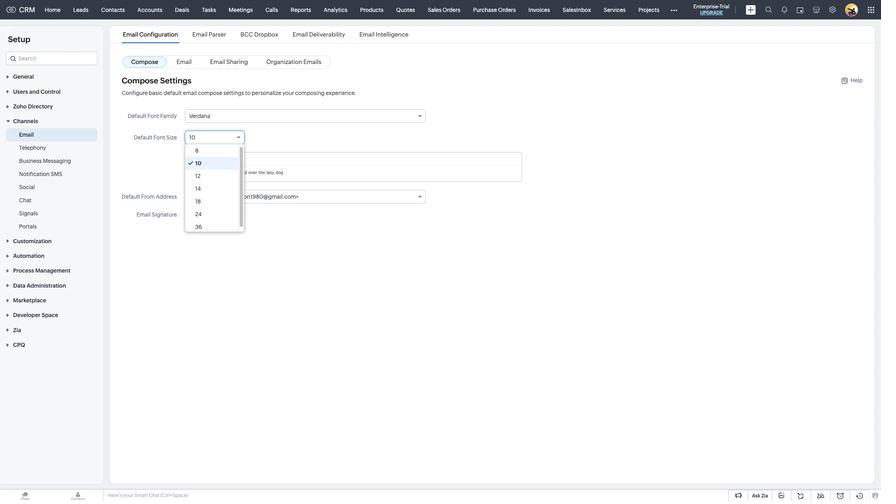 Task type: describe. For each thing, give the bounding box(es) containing it.
services link
[[598, 0, 632, 19]]

default for default font size
[[134, 134, 152, 141]]

8
[[195, 148, 199, 154]]

accounts
[[138, 7, 162, 13]]

channels
[[13, 118, 38, 125]]

settings
[[224, 90, 244, 96]]

search image
[[766, 6, 773, 13]]

purchase orders link
[[467, 0, 523, 19]]

email for email sharing
[[210, 58, 225, 65]]

verdana
[[189, 113, 210, 119]]

compose link
[[123, 56, 167, 68]]

bcc dropbox link
[[239, 31, 280, 38]]

1 vertical spatial your
[[124, 493, 134, 499]]

crm link
[[6, 6, 35, 14]]

email intelligence
[[360, 31, 409, 38]]

accounts link
[[131, 0, 169, 19]]

list box containing 8
[[185, 144, 244, 234]]

social link
[[19, 184, 35, 192]]

email for email configuration
[[123, 31, 138, 38]]

24
[[195, 211, 202, 218]]

leads link
[[67, 0, 95, 19]]

experience.
[[326, 90, 357, 96]]

general button
[[0, 69, 103, 84]]

automation
[[13, 253, 44, 259]]

1 vertical spatial email link
[[19, 131, 34, 139]]

crm
[[19, 6, 35, 14]]

smart
[[135, 493, 148, 499]]

36 option
[[185, 221, 238, 234]]

leads
[[73, 7, 89, 13]]

data administration
[[13, 283, 66, 289]]

create menu image
[[746, 5, 756, 15]]

enterprise-
[[694, 4, 720, 10]]

channels region
[[0, 129, 103, 234]]

projects
[[639, 7, 660, 13]]

zia inside dropdown button
[[13, 327, 21, 334]]

email inside channels region
[[19, 132, 34, 138]]

salesinbox
[[563, 7, 591, 13]]

business messaging link
[[19, 157, 71, 165]]

Verdana field
[[185, 109, 426, 123]]

1 signature from the left
[[152, 212, 177, 218]]

address
[[156, 194, 177, 200]]

telephony
[[19, 145, 46, 151]]

sales
[[428, 7, 442, 13]]

analytics
[[324, 7, 348, 13]]

meetings link
[[223, 0, 259, 19]]

deals
[[175, 7, 189, 13]]

8 10
[[195, 148, 202, 167]]

compose settings
[[122, 76, 192, 85]]

general
[[13, 74, 34, 80]]

settings
[[160, 76, 192, 85]]

emails
[[304, 58, 322, 65]]

cpq
[[13, 342, 25, 349]]

notification
[[19, 171, 50, 178]]

administration
[[27, 283, 66, 289]]

calendar image
[[797, 7, 804, 13]]

signals link
[[19, 210, 38, 218]]

2 signature from the left
[[210, 212, 235, 218]]

sms
[[51, 171, 62, 178]]

composing
[[295, 90, 325, 96]]

chat link
[[19, 197, 32, 205]]

ask
[[753, 494, 761, 499]]

portals link
[[19, 223, 37, 231]]

1 horizontal spatial email link
[[168, 56, 200, 68]]

to
[[245, 90, 251, 96]]

home
[[45, 7, 61, 13]]

signals
[[19, 211, 38, 217]]

marketplace button
[[0, 293, 103, 308]]

email for email intelligence
[[360, 31, 375, 38]]

cpq button
[[0, 338, 103, 353]]

email parser
[[193, 31, 226, 38]]

here is your smart chat (ctrl+space)
[[108, 493, 188, 499]]

preview
[[190, 158, 210, 164]]

configure basic default email compose settings to personalize your composing experience.
[[122, 90, 357, 96]]

business messaging
[[19, 158, 71, 164]]

email deliverability link
[[292, 31, 347, 38]]

ben
[[189, 194, 199, 200]]

home link
[[38, 0, 67, 19]]

fox
[[225, 170, 231, 175]]

from
[[141, 194, 155, 200]]

Search text field
[[6, 52, 97, 65]]

intelligence
[[376, 31, 409, 38]]

space
[[42, 313, 58, 319]]

default from address
[[122, 194, 177, 200]]

invoices
[[529, 7, 550, 13]]

email deliverability
[[293, 31, 345, 38]]

notification sms link
[[19, 170, 62, 178]]

telephony link
[[19, 144, 46, 152]]

signals image
[[782, 6, 788, 13]]

orders for purchase orders
[[498, 7, 516, 13]]

marketplace
[[13, 298, 46, 304]]

configuration
[[139, 31, 178, 38]]

process
[[13, 268, 34, 274]]

meetings
[[229, 7, 253, 13]]

orders for sales orders
[[443, 7, 461, 13]]

sales orders
[[428, 7, 461, 13]]

users
[[13, 89, 28, 95]]

18
[[195, 199, 201, 205]]

1 vertical spatial zia
[[762, 494, 769, 499]]

default font family
[[128, 113, 177, 119]]

here
[[108, 493, 118, 499]]

bcc
[[241, 31, 253, 38]]

email
[[183, 90, 197, 96]]



Task type: vqa. For each thing, say whether or not it's contained in the screenshot.
Filter
no



Task type: locate. For each thing, give the bounding box(es) containing it.
basic
[[149, 90, 163, 96]]

1 horizontal spatial orders
[[498, 7, 516, 13]]

Other Modules field
[[666, 3, 683, 16]]

process management button
[[0, 263, 103, 278]]

email for email deliverability
[[293, 31, 308, 38]]

contacts image
[[53, 491, 103, 502]]

your
[[283, 90, 294, 96], [124, 493, 134, 499]]

0 vertical spatial email link
[[168, 56, 200, 68]]

email down reports link
[[293, 31, 308, 38]]

None field
[[6, 52, 97, 65]]

management
[[35, 268, 71, 274]]

orders
[[443, 7, 461, 13], [498, 7, 516, 13]]

1 horizontal spatial your
[[283, 90, 294, 96]]

reports
[[291, 7, 311, 13]]

chat right smart
[[149, 493, 160, 499]]

signature down the address
[[152, 212, 177, 218]]

0 horizontal spatial orders
[[443, 7, 461, 13]]

default for default from address
[[122, 194, 140, 200]]

zoho
[[13, 103, 27, 110]]

1 vertical spatial 10
[[195, 160, 202, 167]]

deliverability
[[309, 31, 345, 38]]

social
[[19, 184, 35, 191]]

0 horizontal spatial email link
[[19, 131, 34, 139]]

organization emails link
[[258, 56, 330, 68]]

compose for compose settings
[[122, 76, 158, 85]]

help
[[851, 77, 863, 83]]

compose up the compose settings
[[131, 58, 158, 65]]

email left parser
[[193, 31, 208, 38]]

default for default font family
[[128, 113, 146, 119]]

compose up configure
[[122, 76, 158, 85]]

add new signature
[[185, 212, 235, 218]]

the quick brown fox jumped over the lazy dog
[[190, 170, 283, 175]]

default down configure
[[128, 113, 146, 119]]

quotes
[[396, 7, 415, 13]]

signature
[[152, 212, 177, 218], [210, 212, 235, 218]]

ask zia
[[753, 494, 769, 499]]

email sharing link
[[202, 56, 256, 68]]

customization
[[13, 238, 52, 245]]

default
[[128, 113, 146, 119], [134, 134, 152, 141], [122, 194, 140, 200]]

1 horizontal spatial signature
[[210, 212, 235, 218]]

sharing
[[227, 58, 248, 65]]

email for email signature
[[137, 212, 151, 218]]

users and control
[[13, 89, 61, 95]]

new
[[197, 212, 209, 218]]

10 inside field
[[189, 134, 195, 141]]

email up settings
[[177, 58, 192, 65]]

chat down social link
[[19, 197, 32, 204]]

your right is
[[124, 493, 134, 499]]

organization
[[266, 58, 302, 65]]

dog
[[276, 170, 283, 175]]

orders inside sales orders link
[[443, 7, 461, 13]]

family
[[160, 113, 177, 119]]

1 horizontal spatial chat
[[149, 493, 160, 499]]

compose for compose
[[131, 58, 158, 65]]

default font size
[[134, 134, 177, 141]]

0 vertical spatial default
[[128, 113, 146, 119]]

deals link
[[169, 0, 196, 19]]

email for email parser
[[193, 31, 208, 38]]

0 vertical spatial font
[[147, 113, 159, 119]]

notification sms
[[19, 171, 62, 178]]

0 vertical spatial zia
[[13, 327, 21, 334]]

list containing email configuration
[[116, 26, 416, 43]]

8 option
[[185, 144, 238, 157]]

email down the 'products'
[[360, 31, 375, 38]]

email left configuration
[[123, 31, 138, 38]]

contacts
[[101, 7, 125, 13]]

2 orders from the left
[[498, 7, 516, 13]]

0 horizontal spatial zia
[[13, 327, 21, 334]]

zia up cpq
[[13, 327, 21, 334]]

zia right ask
[[762, 494, 769, 499]]

data administration button
[[0, 278, 103, 293]]

contacts link
[[95, 0, 131, 19]]

0 vertical spatial your
[[283, 90, 294, 96]]

list
[[116, 26, 416, 43]]

parser
[[209, 31, 226, 38]]

email sharing
[[210, 58, 248, 65]]

orders inside purchase orders link
[[498, 7, 516, 13]]

messaging
[[43, 158, 71, 164]]

search element
[[761, 0, 777, 19]]

tasks link
[[196, 0, 223, 19]]

the
[[259, 170, 265, 175]]

email down channels
[[19, 132, 34, 138]]

0 horizontal spatial chat
[[19, 197, 32, 204]]

directory
[[28, 103, 53, 110]]

font for size
[[153, 134, 165, 141]]

Ben Nelson<ben.nelson1980@gmail.com> field
[[185, 190, 426, 204]]

1 orders from the left
[[443, 7, 461, 13]]

email link
[[168, 56, 200, 68], [19, 131, 34, 139]]

developer space
[[13, 313, 58, 319]]

0 horizontal spatial your
[[124, 493, 134, 499]]

size
[[166, 134, 177, 141]]

10 option
[[185, 157, 238, 170]]

purchase
[[473, 7, 497, 13]]

quotes link
[[390, 0, 422, 19]]

calls link
[[259, 0, 285, 19]]

data
[[13, 283, 25, 289]]

zia
[[13, 327, 21, 334], [762, 494, 769, 499]]

0 horizontal spatial signature
[[152, 212, 177, 218]]

email left sharing
[[210, 58, 225, 65]]

ben nelson<ben.nelson1980@gmail.com>
[[189, 194, 299, 200]]

24 option
[[185, 208, 238, 221]]

control
[[41, 89, 61, 95]]

profile image
[[846, 3, 859, 16]]

create menu element
[[742, 0, 761, 19]]

18 option
[[185, 195, 238, 208]]

calls
[[266, 7, 278, 13]]

10 inside list box
[[195, 160, 202, 167]]

upgrade
[[701, 10, 723, 16]]

10 up the
[[195, 160, 202, 167]]

1 vertical spatial compose
[[122, 76, 158, 85]]

quick
[[199, 170, 209, 175]]

10 field
[[185, 131, 245, 144]]

list box
[[185, 144, 244, 234]]

nelson<ben.nelson1980@gmail.com>
[[201, 194, 299, 200]]

orders right 'purchase' at the top of the page
[[498, 7, 516, 13]]

(ctrl+space)
[[161, 493, 188, 499]]

compose inside compose link
[[131, 58, 158, 65]]

signals element
[[777, 0, 793, 19]]

chats image
[[0, 491, 50, 502]]

enterprise-trial upgrade
[[694, 4, 730, 16]]

default left the from
[[122, 194, 140, 200]]

products link
[[354, 0, 390, 19]]

1 vertical spatial chat
[[149, 493, 160, 499]]

email down the from
[[137, 212, 151, 218]]

add
[[185, 212, 196, 218]]

jumped
[[232, 170, 247, 175]]

12 option
[[185, 170, 238, 183]]

14 option
[[185, 183, 238, 195]]

products
[[360, 7, 384, 13]]

2 vertical spatial default
[[122, 194, 140, 200]]

chat
[[19, 197, 32, 204], [149, 493, 160, 499]]

zoho directory
[[13, 103, 53, 110]]

email parser link
[[191, 31, 227, 38]]

email configuration
[[123, 31, 178, 38]]

users and control button
[[0, 84, 103, 99]]

font left family
[[147, 113, 159, 119]]

default down the 'default font family'
[[134, 134, 152, 141]]

font left size
[[153, 134, 165, 141]]

the
[[190, 170, 197, 175]]

1 vertical spatial default
[[134, 134, 152, 141]]

chat inside channels region
[[19, 197, 32, 204]]

0 vertical spatial 10
[[189, 134, 195, 141]]

your left composing
[[283, 90, 294, 96]]

email signature
[[137, 212, 177, 218]]

default
[[164, 90, 182, 96]]

email
[[123, 31, 138, 38], [193, 31, 208, 38], [293, 31, 308, 38], [360, 31, 375, 38], [177, 58, 192, 65], [210, 58, 225, 65], [19, 132, 34, 138], [137, 212, 151, 218]]

email for right email link
[[177, 58, 192, 65]]

orders right sales on the top
[[443, 7, 461, 13]]

font for family
[[147, 113, 159, 119]]

zoho directory button
[[0, 99, 103, 114]]

0 vertical spatial chat
[[19, 197, 32, 204]]

dropbox
[[254, 31, 279, 38]]

email link up settings
[[168, 56, 200, 68]]

signature up 36 option
[[210, 212, 235, 218]]

services
[[604, 7, 626, 13]]

font
[[147, 113, 159, 119], [153, 134, 165, 141]]

12
[[195, 173, 201, 179]]

0 vertical spatial compose
[[131, 58, 158, 65]]

email link down channels
[[19, 131, 34, 139]]

1 vertical spatial font
[[153, 134, 165, 141]]

10 up 8
[[189, 134, 195, 141]]

profile element
[[841, 0, 863, 19]]

1 horizontal spatial zia
[[762, 494, 769, 499]]



